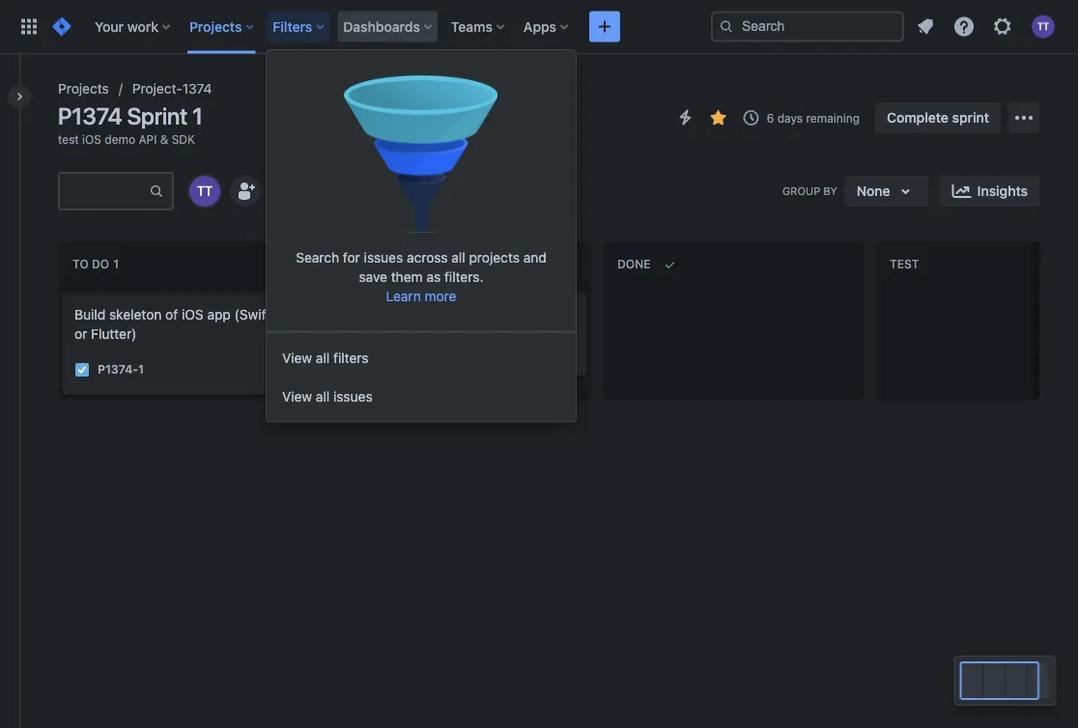 Task type: vqa. For each thing, say whether or not it's contained in the screenshot.
Integrate
yes



Task type: describe. For each thing, give the bounding box(es) containing it.
or
[[74, 326, 87, 342]]

terry turtle image
[[189, 176, 220, 207]]

your profile and settings image
[[1033, 15, 1056, 38]]

an image showing that the apps dropdown menu is empty image
[[344, 56, 499, 248]]

(swift
[[235, 307, 271, 323]]

p1374 sprint 1 test ios demo api & sdk
[[58, 102, 203, 146]]

days
[[778, 111, 803, 125]]

search
[[296, 249, 339, 265]]

projects link
[[58, 77, 109, 101]]

insights button
[[939, 176, 1040, 207]]

none button
[[846, 176, 930, 207]]

view all filters
[[282, 350, 369, 366]]

settings image
[[992, 15, 1015, 38]]

in
[[345, 258, 357, 271]]

apps button
[[518, 11, 576, 42]]

insights image
[[951, 180, 974, 203]]

1 inside p1374 sprint 1 test ios demo api & sdk
[[192, 102, 203, 130]]

p1374-1
[[98, 363, 144, 377]]

to
[[73, 258, 89, 271]]

in progress
[[345, 258, 423, 271]]

create image
[[594, 15, 617, 38]]

projects for projects popup button
[[189, 18, 242, 34]]

test ios demo api & sdk element
[[58, 131, 195, 147]]

banner containing your work
[[0, 0, 1079, 54]]

your work
[[95, 18, 159, 34]]

and
[[524, 249, 547, 265]]

across
[[407, 249, 448, 265]]

to do element
[[73, 258, 123, 272]]

search for issues across all projects and save them as filters. learn more
[[296, 249, 547, 304]]

project-
[[132, 81, 182, 97]]

them
[[391, 269, 423, 285]]

1 vertical spatial api
[[407, 307, 428, 323]]

of
[[165, 307, 178, 323]]

none
[[857, 183, 891, 199]]

flutter)
[[91, 326, 137, 342]]

notifications image
[[915, 15, 938, 38]]

teams
[[451, 18, 493, 34]]

filters button
[[267, 11, 332, 42]]

in progress element
[[345, 258, 437, 272]]

add people image
[[234, 180, 257, 203]]

issues for for
[[364, 249, 403, 265]]

teams button
[[446, 11, 512, 42]]

ios inside p1374 sprint 1 test ios demo api & sdk
[[82, 132, 101, 146]]

skeleton
[[109, 307, 162, 323]]

star p1374 board image
[[707, 106, 731, 130]]

view all issues link
[[267, 377, 576, 416]]

api inside p1374 sprint 1 test ios demo api & sdk
[[139, 132, 157, 146]]

p1374-1 link
[[98, 362, 144, 378]]

1 vertical spatial sdk
[[445, 307, 472, 323]]

project-1374 link
[[132, 77, 212, 101]]

filters
[[273, 18, 313, 34]]

6 days remaining
[[767, 111, 860, 125]]

Search this board text field
[[60, 174, 149, 209]]

6 days remaining image
[[740, 106, 763, 130]]

learn
[[386, 288, 421, 304]]

p1374- for build
[[98, 363, 138, 377]]

all for filters
[[316, 350, 330, 366]]

view all issues
[[282, 388, 373, 404]]

your
[[95, 18, 124, 34]]

1374
[[182, 81, 212, 97]]

search image
[[719, 19, 735, 34]]

complete sprint
[[888, 110, 990, 126]]

integrate api & sdk
[[347, 307, 472, 323]]

p1374-2 link
[[370, 342, 418, 359]]

sprint
[[127, 102, 187, 130]]

view for view all issues
[[282, 388, 312, 404]]

dashboards button
[[338, 11, 440, 42]]

dashboards
[[344, 18, 420, 34]]

remaining
[[807, 111, 860, 125]]

1 vertical spatial &
[[431, 307, 441, 323]]

ios inside build skeleton of ios app (swift or flutter)
[[182, 307, 204, 323]]

view for view all filters
[[282, 350, 312, 366]]



Task type: locate. For each thing, give the bounding box(es) containing it.
1 vertical spatial view
[[282, 388, 312, 404]]

work
[[127, 18, 159, 34]]

filters.
[[445, 269, 484, 285]]

integrate
[[347, 307, 403, 323]]

all left filters
[[316, 350, 330, 366]]

demo
[[105, 132, 135, 146]]

projects
[[469, 249, 520, 265]]

progress
[[360, 258, 423, 271]]

api down sprint
[[139, 132, 157, 146]]

issues up the save
[[364, 249, 403, 265]]

for
[[343, 249, 360, 265]]

& down the more
[[431, 307, 441, 323]]

view all filters link
[[267, 339, 576, 377]]

0 vertical spatial projects
[[189, 18, 242, 34]]

2 view from the top
[[282, 388, 312, 404]]

0 vertical spatial p1374-
[[370, 344, 411, 357]]

task image for build skeleton of ios app (swift or flutter)
[[74, 362, 90, 378]]

projects up p1374
[[58, 81, 109, 97]]

sdk down sprint
[[172, 132, 195, 146]]

1 inside "link"
[[138, 363, 144, 377]]

complete
[[888, 110, 949, 126]]

task image down or
[[74, 362, 90, 378]]

2
[[411, 344, 418, 357]]

1 horizontal spatial sdk
[[445, 307, 472, 323]]

issues for all
[[334, 388, 373, 404]]

0 horizontal spatial api
[[139, 132, 157, 146]]

jira software image
[[50, 15, 73, 38]]

sdk
[[172, 132, 195, 146], [445, 307, 472, 323]]

p1374- inside "link"
[[98, 363, 138, 377]]

p1374- for integrate
[[370, 344, 411, 357]]

group
[[783, 185, 821, 197]]

p1374
[[58, 102, 122, 130]]

save
[[359, 269, 388, 285]]

projects button
[[184, 11, 261, 42]]

p1374-
[[370, 344, 411, 357], [98, 363, 138, 377]]

projects inside popup button
[[189, 18, 242, 34]]

1 horizontal spatial p1374-
[[370, 344, 411, 357]]

0 vertical spatial all
[[452, 249, 466, 265]]

0 horizontal spatial sdk
[[172, 132, 195, 146]]

more
[[425, 288, 457, 304]]

1 horizontal spatial projects
[[189, 18, 242, 34]]

&
[[160, 132, 169, 146], [431, 307, 441, 323]]

api down learn more link
[[407, 307, 428, 323]]

ios down p1374
[[82, 132, 101, 146]]

1 horizontal spatial 1
[[192, 102, 203, 130]]

jira software image
[[50, 15, 73, 38]]

group by
[[783, 185, 838, 197]]

test
[[890, 258, 920, 271]]

0 horizontal spatial projects
[[58, 81, 109, 97]]

1 vertical spatial p1374-
[[98, 363, 138, 377]]

1 vertical spatial 1
[[138, 363, 144, 377]]

0 vertical spatial sdk
[[172, 132, 195, 146]]

sdk inside p1374 sprint 1 test ios demo api & sdk
[[172, 132, 195, 146]]

1 horizontal spatial ios
[[182, 307, 204, 323]]

build
[[74, 307, 106, 323]]

issues inside search for issues across all projects and save them as filters. learn more
[[364, 249, 403, 265]]

automations menu button icon image
[[675, 106, 698, 129]]

view
[[282, 350, 312, 366], [282, 388, 312, 404]]

api
[[139, 132, 157, 146], [407, 307, 428, 323]]

more image
[[1013, 106, 1036, 130]]

2 vertical spatial all
[[316, 388, 330, 404]]

0 vertical spatial ios
[[82, 132, 101, 146]]

1 vertical spatial issues
[[334, 388, 373, 404]]

appswitcher icon image
[[17, 15, 41, 38]]

all
[[452, 249, 466, 265], [316, 350, 330, 366], [316, 388, 330, 404]]

all up filters. at the left top
[[452, 249, 466, 265]]

0 vertical spatial issues
[[364, 249, 403, 265]]

ios
[[82, 132, 101, 146], [182, 307, 204, 323]]

0 vertical spatial 1
[[192, 102, 203, 130]]

projects
[[189, 18, 242, 34], [58, 81, 109, 97]]

by
[[824, 185, 838, 197]]

p1374- down flutter) on the left top
[[98, 363, 138, 377]]

6
[[767, 111, 775, 125]]

1
[[192, 102, 203, 130], [138, 363, 144, 377]]

0 vertical spatial view
[[282, 350, 312, 366]]

view down assignee: terry turtle icon
[[282, 388, 312, 404]]

done
[[618, 258, 651, 271]]

issues
[[364, 249, 403, 265], [334, 388, 373, 404]]

banner
[[0, 0, 1079, 54]]

sdk down the more
[[445, 307, 472, 323]]

project-1374
[[132, 81, 212, 97]]

1 horizontal spatial api
[[407, 307, 428, 323]]

learn more link
[[386, 288, 457, 304]]

app
[[207, 307, 231, 323]]

task image for integrate api & sdk
[[347, 343, 363, 358]]

1 horizontal spatial task image
[[347, 343, 363, 358]]

0 vertical spatial task image
[[347, 343, 363, 358]]

help image
[[953, 15, 976, 38]]

sprint
[[953, 110, 990, 126]]

p1374- down integrate
[[370, 344, 411, 357]]

0 vertical spatial &
[[160, 132, 169, 146]]

projects up 1374
[[189, 18, 242, 34]]

all for issues
[[316, 388, 330, 404]]

as
[[427, 269, 441, 285]]

view up view all issues
[[282, 350, 312, 366]]

& inside p1374 sprint 1 test ios demo api & sdk
[[160, 132, 169, 146]]

1 vertical spatial ios
[[182, 307, 204, 323]]

1 horizontal spatial &
[[431, 307, 441, 323]]

all inside search for issues across all projects and save them as filters. learn more
[[452, 249, 466, 265]]

1 vertical spatial task image
[[74, 362, 90, 378]]

1 down 1374
[[192, 102, 203, 130]]

0 horizontal spatial p1374-
[[98, 363, 138, 377]]

p1374-2
[[370, 344, 418, 357]]

1 view from the top
[[282, 350, 312, 366]]

to do
[[73, 258, 109, 271]]

task image left p1374-2 link
[[347, 343, 363, 358]]

issues down filters
[[334, 388, 373, 404]]

0 horizontal spatial ios
[[82, 132, 101, 146]]

filters
[[334, 350, 369, 366]]

0 horizontal spatial &
[[160, 132, 169, 146]]

1 vertical spatial all
[[316, 350, 330, 366]]

all down "view all filters"
[[316, 388, 330, 404]]

Search field
[[712, 11, 905, 42]]

assignee: terry turtle image
[[277, 358, 301, 382]]

apps
[[524, 18, 557, 34]]

complete sprint button
[[876, 102, 1002, 133]]

0 horizontal spatial task image
[[74, 362, 90, 378]]

do
[[92, 258, 109, 271]]

insights
[[978, 183, 1029, 199]]

0 vertical spatial api
[[139, 132, 157, 146]]

test
[[58, 132, 79, 146]]

build skeleton of ios app (swift or flutter)
[[74, 307, 271, 342]]

1 vertical spatial projects
[[58, 81, 109, 97]]

primary element
[[12, 0, 712, 54]]

projects for projects link
[[58, 81, 109, 97]]

your work button
[[89, 11, 178, 42]]

sidebar navigation image
[[0, 77, 43, 116]]

& down sprint
[[160, 132, 169, 146]]

task image
[[347, 343, 363, 358], [74, 362, 90, 378]]

0 horizontal spatial 1
[[138, 363, 144, 377]]

ios right of
[[182, 307, 204, 323]]

1 down skeleton
[[138, 363, 144, 377]]



